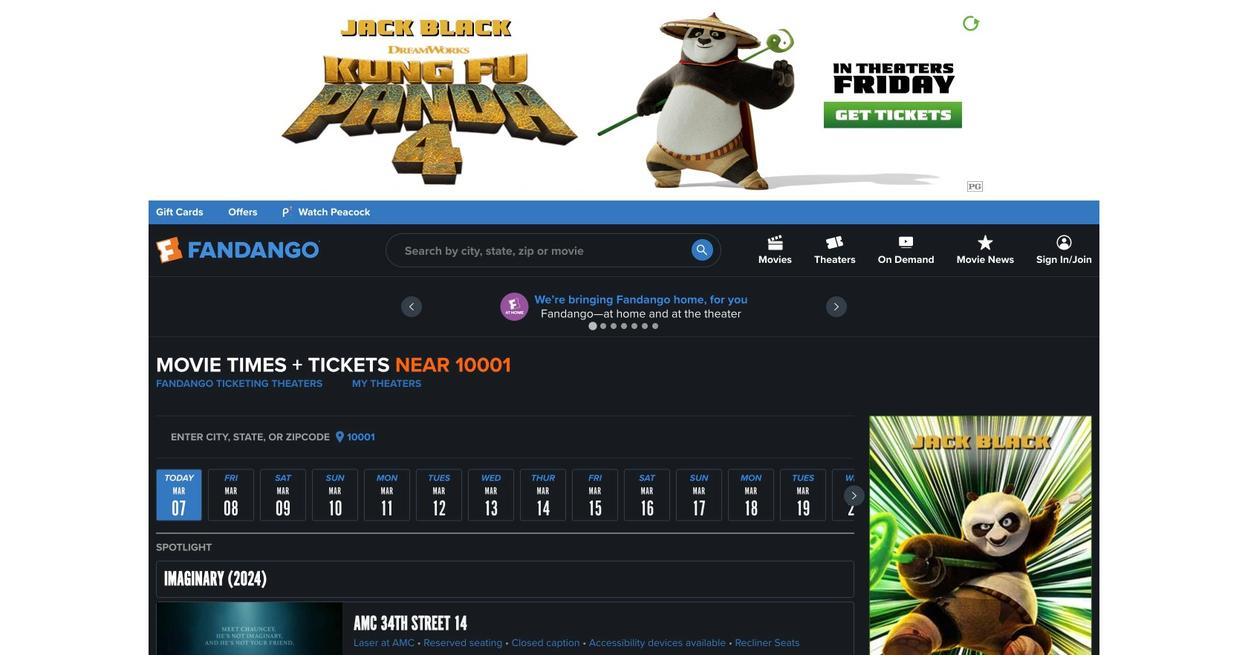 Task type: vqa. For each thing, say whether or not it's contained in the screenshot.
Imaginary (2024) Poster image's Gift Box White IMAGE
no



Task type: locate. For each thing, give the bounding box(es) containing it.
advertisement element
[[264, 7, 985, 193], [870, 416, 1093, 656]]

offer icon image
[[501, 293, 529, 321]]

1 vertical spatial region
[[156, 470, 879, 522]]

0 vertical spatial region
[[149, 277, 1100, 337]]

None search field
[[386, 233, 722, 268]]

Search by city, state, zip or movie text field
[[386, 233, 722, 268]]

imaginary (2024) image
[[157, 603, 343, 656]]

region
[[149, 277, 1100, 337], [156, 470, 879, 522]]



Task type: describe. For each thing, give the bounding box(es) containing it.
1 vertical spatial advertisement element
[[870, 416, 1093, 656]]

select a slide to show tab list
[[149, 320, 1100, 332]]

1 of 60 group
[[156, 470, 202, 522]]

location light image
[[336, 432, 344, 444]]

0 vertical spatial advertisement element
[[264, 7, 985, 193]]



